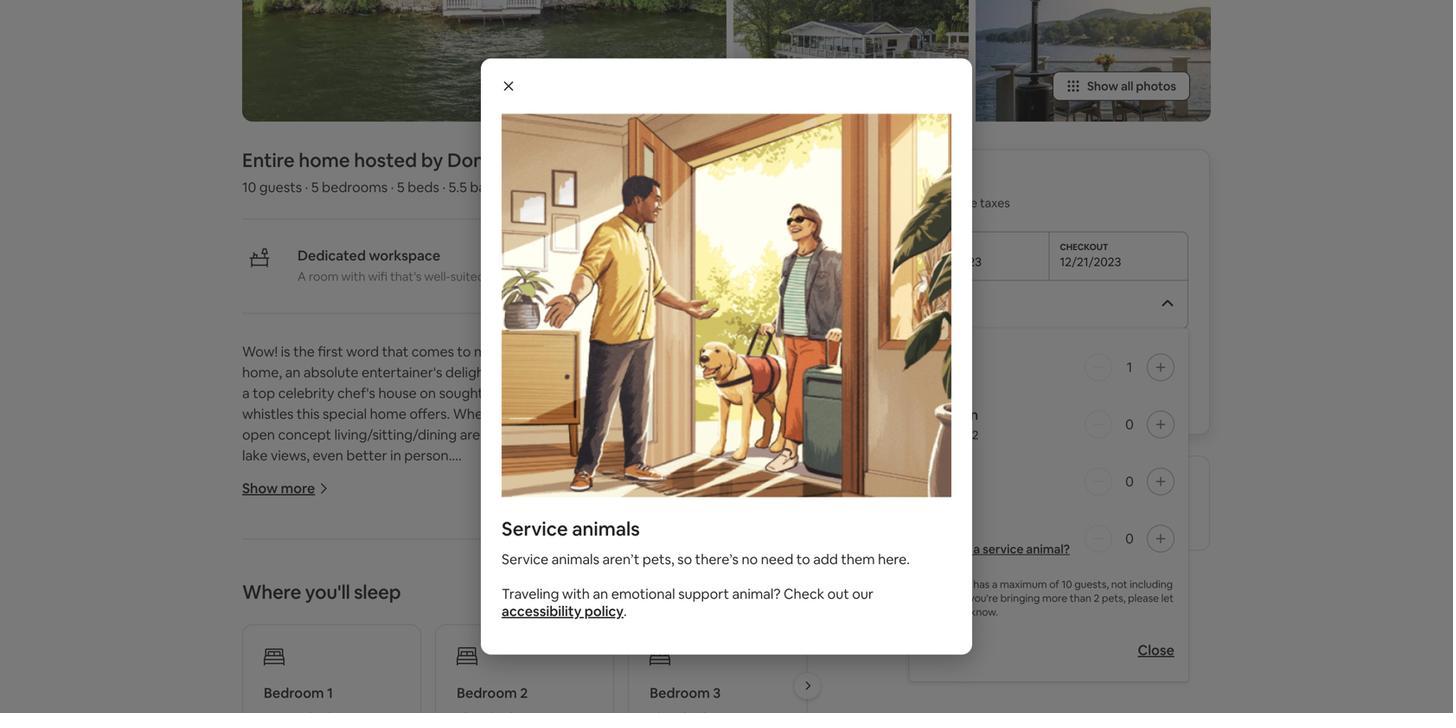 Task type: vqa. For each thing, say whether or not it's contained in the screenshot.
the left top
yes



Task type: locate. For each thing, give the bounding box(es) containing it.
you
[[979, 398, 999, 413]]

0 horizontal spatial 1
[[327, 684, 333, 702]]

master down retreat
[[304, 696, 349, 713]]

to right left
[[1020, 477, 1034, 494]]

0 vertical spatial 1
[[920, 302, 925, 318]]

love
[[707, 405, 733, 423]]

will left stop
[[910, 494, 930, 512]]

enjoy inside take in the mile long views as you whip up a meal in a dream kitchen, appointed with top of the line appliances, 2 sinks, 2 islands, & full sized wine fridge. the main level flows onto a wraparound deck, leading to an unsurpassed, outdoor professional lynx kitchen, large enough to host your entire extended family. wood burning pizza oven, full bar, large grill, warming drawers, multiple burners, sinks, refrigerators, prep area, wine fridge, outdoor heater, everything you could wish for. additional outdoor lounging space on the lower covered patio, directly off the finished family room, offering another fabulous high end bar with ice machine & dishwasher. ample sleeping areas, with a king sized bed in all 5 bedrooms. retreat to the master bedroom & enjoy another beautiful fireplace, and a jaw dropping master bath with a steam shower. the owner will provide multip
[[529, 675, 563, 693]]

an inside wow! is the first word that comes to mind when entering this spectacular waterfront home, an absolute entertainer's delight. only 90 min from nyc, a rare opportunity to rent a top celebrity chef's house on sought after candlewood lake & enjoy all the bells & whistles this special home offers. whether summer, fall, or winter, you will love the large, open concept living/sitting/dining area that is impeccably decorated with breathtaking lake views, even better in person.
[[285, 363, 301, 381]]

celebrity
[[278, 384, 334, 402]]

service animals dialog
[[481, 59, 973, 655]]

working.
[[507, 269, 554, 284]]

sized down fabulous
[[678, 654, 711, 672]]

pets, inside service animals dialog
[[643, 550, 675, 568]]

0 vertical spatial 10
[[242, 178, 256, 196]]

10 up than
[[1062, 578, 1073, 591]]

1 horizontal spatial an
[[437, 550, 453, 568]]

accepting
[[965, 494, 1029, 512]]

0 for children
[[1126, 415, 1134, 433]]

1 horizontal spatial this
[[604, 343, 627, 360]]

the left owner
[[520, 696, 544, 713]]

& down sleeping
[[517, 675, 526, 693]]

show all photos button
[[1053, 71, 1191, 101]]

area
[[460, 426, 488, 443]]

1 horizontal spatial home
[[370, 405, 407, 423]]

for right suited
[[488, 269, 504, 284]]

0 vertical spatial animal?
[[1027, 541, 1070, 557]]

enjoy inside wow! is the first word that comes to mind when entering this spectacular waterfront home, an absolute entertainer's delight. only 90 min from nyc, a rare opportunity to rent a top celebrity chef's house on sought after candlewood lake & enjoy all the bells & whistles this special home offers. whether summer, fall, or winter, you will love the large, open concept living/sitting/dining area that is impeccably decorated with breathtaking lake views, even better in person.
[[650, 384, 685, 402]]

take in the mile long views as you whip up a meal in a dream kitchen, appointed with top of the line appliances, 2 sinks, 2 islands, & full sized wine fridge. the main level flows onto a wraparound deck, leading to an unsurpassed, outdoor professional lynx kitchen, large enough to host your entire extended family. wood burning pizza oven, full bar, large grill, warming drawers, multiple burners, sinks, refrigerators, prep area, wine fridge, outdoor heater, everything you could wish for. additional outdoor lounging space on the lower covered patio, directly off the finished family room, offering another fabulous high end bar with ice machine & dishwasher. ample sleeping areas, with a king sized bed in all 5 bedrooms. retreat to the master bedroom & enjoy another beautiful fireplace, and a jaw dropping master bath with a steam shower. the owner will provide multip
[[242, 509, 803, 713]]

0 vertical spatial host
[[1109, 477, 1137, 494]]

that's
[[390, 269, 422, 284]]

the right 'book.' on the bottom right of the page
[[1081, 477, 1106, 494]]

3 0 from the top
[[1126, 530, 1134, 547]]

top up onto
[[776, 509, 798, 526]]

with left the wifi
[[341, 269, 366, 284]]

on inside take in the mile long views as you whip up a meal in a dream kitchen, appointed with top of the line appliances, 2 sinks, 2 islands, & full sized wine fridge. the main level flows onto a wraparound deck, leading to an unsurpassed, outdoor professional lynx kitchen, large enough to host your entire extended family. wood burning pizza oven, full bar, large grill, warming drawers, multiple burners, sinks, refrigerators, prep area, wine fridge, outdoor heater, everything you could wish for. additional outdoor lounging space on the lower covered patio, directly off the finished family room, offering another fabulous high end bar with ice machine & dishwasher. ample sleeping areas, with a king sized bed in all 5 bedrooms. retreat to the master bedroom & enjoy another beautiful fireplace, and a jaw dropping master bath with a steam shower. the owner will provide multip
[[703, 613, 720, 630]]

that up the entertainer's
[[382, 343, 409, 360]]

on
[[420, 384, 436, 402], [703, 613, 720, 630]]

with down love
[[679, 426, 707, 443]]

0 vertical spatial 0
[[1126, 415, 1134, 433]]

bedroom 3
[[650, 684, 721, 702]]

bedroom
[[454, 675, 514, 693]]

1 horizontal spatial master
[[406, 675, 451, 693]]

& right lake
[[638, 384, 647, 402]]

2 bedroom from the left
[[457, 684, 517, 702]]

the down "take"
[[259, 530, 280, 547]]

top
[[253, 384, 275, 402], [776, 509, 798, 526]]

this
[[924, 578, 943, 591]]

0 vertical spatial all
[[1121, 78, 1134, 94]]

views
[[374, 509, 410, 526]]

you up "decorated"
[[657, 405, 680, 423]]

top inside take in the mile long views as you whip up a meal in a dream kitchen, appointed with top of the line appliances, 2 sinks, 2 islands, & full sized wine fridge. the main level flows onto a wraparound deck, leading to an unsurpassed, outdoor professional lynx kitchen, large enough to host your entire extended family. wood burning pizza oven, full bar, large grill, warming drawers, multiple burners, sinks, refrigerators, prep area, wine fridge, outdoor heater, everything you could wish for. additional outdoor lounging space on the lower covered patio, directly off the finished family room, offering another fabulous high end bar with ice machine & dishwasher. ample sleeping areas, with a king sized bed in all 5 bedrooms. retreat to the master bedroom & enjoy another beautiful fireplace, and a jaw dropping master bath with a steam shower. the owner will provide multip
[[776, 509, 798, 526]]

0 horizontal spatial show
[[242, 479, 278, 497]]

$8,787
[[910, 170, 968, 194]]

0 vertical spatial sinks,
[[393, 530, 428, 547]]

a left rare
[[643, 363, 650, 381]]

the down bells
[[736, 405, 757, 423]]

will right owner
[[591, 696, 611, 713]]

a guest with a service animal being greeted by a host image
[[502, 114, 952, 497], [502, 114, 952, 497]]

host inside take in the mile long views as you whip up a meal in a dream kitchen, appointed with top of the line appliances, 2 sinks, 2 islands, & full sized wine fridge. the main level flows onto a wraparound deck, leading to an unsurpassed, outdoor professional lynx kitchen, large enough to host your entire extended family. wood burning pizza oven, full bar, large grill, warming drawers, multiple burners, sinks, refrigerators, prep area, wine fridge, outdoor heater, everything you could wish for. additional outdoor lounging space on the lower covered patio, directly off the finished family room, offering another fabulous high end bar with ice machine & dishwasher. ample sleeping areas, with a king sized bed in all 5 bedrooms. retreat to the master bedroom & enjoy another beautiful fireplace, and a jaw dropping master bath with a steam shower. the owner will provide multip
[[311, 571, 339, 589]]

5 right guests
[[311, 178, 319, 196]]

warming
[[242, 592, 298, 610]]

adults age 13+
[[924, 349, 968, 385]]

· right guests
[[305, 178, 308, 196]]

0 vertical spatial will
[[683, 405, 704, 423]]

3
[[713, 684, 721, 702]]

entering
[[547, 343, 601, 360]]

in right meal
[[553, 509, 564, 526]]

0 vertical spatial pets,
[[643, 550, 675, 568]]

lake
[[242, 446, 268, 464]]

1 for 1 guest
[[920, 302, 925, 318]]

service for service animals
[[502, 517, 568, 541]]

2 horizontal spatial the
[[1081, 477, 1106, 494]]

your inside this place has a maximum of 10 guests, not including infants. if you're bringing more than 2 pets, please let your host know.
[[924, 605, 945, 619]]

all inside wow! is the first word that comes to mind when entering this spectacular waterfront home, an absolute entertainer's delight. only 90 min from nyc, a rare opportunity to rent a top celebrity chef's house on sought after candlewood lake & enjoy all the bells & whistles this special home offers. whether summer, fall, or winter, you will love the large, open concept living/sitting/dining area that is impeccably decorated with breathtaking lake views, even better in person.
[[688, 384, 701, 402]]

1 horizontal spatial for
[[1094, 494, 1112, 512]]

taxes
[[980, 195, 1011, 211]]

hosted
[[354, 148, 417, 173]]

show for show more
[[242, 479, 278, 497]]

only up the after
[[497, 363, 526, 381]]

0 horizontal spatial your
[[342, 571, 370, 589]]

5 inside take in the mile long views as you whip up a meal in a dream kitchen, appointed with top of the line appliances, 2 sinks, 2 islands, & full sized wine fridge. the main level flows onto a wraparound deck, leading to an unsurpassed, outdoor professional lynx kitchen, large enough to host your entire extended family. wood burning pizza oven, full bar, large grill, warming drawers, multiple burners, sinks, refrigerators, prep area, wine fridge, outdoor heater, everything you could wish for. additional outdoor lounging space on the lower covered patio, directly off the finished family room, offering another fabulous high end bar with ice machine & dishwasher. ample sleeping areas, with a king sized bed in all 5 bedrooms. retreat to the master bedroom & enjoy another beautiful fireplace, and a jaw dropping master bath with a steam shower. the owner will provide multip
[[773, 654, 781, 672]]

you
[[657, 405, 680, 423], [430, 509, 453, 526], [361, 613, 384, 630]]

direct waterfront/chefs indoor & outdoor kitchen! image 3 image
[[734, 0, 969, 121]]

0 horizontal spatial only
[[497, 363, 526, 381]]

0 for infants
[[1126, 472, 1134, 490]]

an up celebrity
[[285, 363, 301, 381]]

this up than
[[1056, 571, 1076, 587]]

animal? up lower on the bottom of the page
[[733, 585, 781, 603]]

sinks, down as at left bottom
[[393, 530, 428, 547]]

3 · from the left
[[443, 178, 446, 196]]

1 vertical spatial sinks,
[[468, 592, 503, 610]]

0 horizontal spatial top
[[253, 384, 275, 402]]

1 vertical spatial master
[[304, 696, 349, 713]]

host right bookings
[[1109, 477, 1137, 494]]

0 inside infants group
[[1126, 472, 1134, 490]]

is right wow!
[[281, 343, 290, 360]]

1 vertical spatial more
[[1043, 591, 1068, 605]]

0 horizontal spatial pets,
[[643, 550, 675, 568]]

1 guest button
[[910, 280, 1189, 328]]

delight.
[[446, 363, 493, 381]]

large down onto
[[768, 550, 800, 568]]

fridge,
[[693, 592, 734, 610]]

burning
[[563, 571, 613, 589]]

host inside this place has a maximum of 10 guests, not including infants. if you're bringing more than 2 pets, please let your host know.
[[947, 605, 969, 619]]

2 vertical spatial your
[[924, 605, 945, 619]]

2 vertical spatial the
[[520, 696, 544, 713]]

1 vertical spatial will
[[910, 494, 930, 512]]

1 vertical spatial home
[[370, 405, 407, 423]]

another down areas,
[[567, 675, 617, 693]]

0 vertical spatial the
[[1081, 477, 1106, 494]]

0 horizontal spatial sinks,
[[393, 530, 428, 547]]

an left '.'
[[593, 585, 609, 603]]

animal? inside traveling with an emotional support animal? check out our accessibility policy .
[[733, 585, 781, 603]]

& down directly
[[376, 654, 386, 672]]

2 down guests,
[[1094, 591, 1100, 605]]

1 horizontal spatial 10
[[1062, 578, 1073, 591]]

outdoor up the offering
[[549, 613, 601, 630]]

1 horizontal spatial only
[[910, 477, 940, 494]]

full
[[503, 530, 522, 547], [689, 571, 708, 589]]

1 vertical spatial show
[[242, 479, 278, 497]]

1 vertical spatial large
[[737, 571, 769, 589]]

1 horizontal spatial will
[[683, 405, 704, 423]]

entertainer's
[[362, 363, 443, 381]]

2 horizontal spatial ·
[[443, 178, 446, 196]]

0 vertical spatial another
[[621, 633, 672, 651]]

kitchen, down flows
[[714, 550, 765, 568]]

1 0 from the top
[[1126, 415, 1134, 433]]

show left photos
[[1088, 78, 1119, 94]]

including
[[1130, 578, 1173, 591]]

0 horizontal spatial ·
[[305, 178, 308, 196]]

0 vertical spatial wine
[[561, 530, 591, 547]]

1 vertical spatial 10
[[1062, 578, 1073, 591]]

2 horizontal spatial 5
[[773, 654, 781, 672]]

another
[[621, 633, 672, 651], [567, 675, 617, 693]]

1 vertical spatial the
[[639, 530, 663, 547]]

a left dream
[[567, 509, 575, 526]]

a right the has
[[992, 578, 998, 591]]

fridge.
[[594, 530, 636, 547]]

service up unsurpassed,
[[502, 517, 568, 541]]

on inside wow! is the first word that comes to mind when entering this spectacular waterfront home, an absolute entertainer's delight. only 90 min from nyc, a rare opportunity to rent a top celebrity chef's house on sought after candlewood lake & enjoy all the bells & whistles this special home offers. whether summer, fall, or winter, you will love the large, open concept living/sitting/dining area that is impeccably decorated with breathtaking lake views, even better in person.
[[420, 384, 436, 402]]

1 horizontal spatial 1
[[920, 302, 925, 318]]

2 horizontal spatial an
[[593, 585, 609, 603]]

8
[[943, 477, 951, 494]]

2 vertical spatial you
[[361, 613, 384, 630]]

1 bedroom from the left
[[264, 684, 324, 702]]

areas,
[[567, 654, 604, 672]]

only left 8
[[910, 477, 940, 494]]

bedroom down ample
[[457, 684, 517, 702]]

2 horizontal spatial all
[[1121, 78, 1134, 94]]

on up offers.
[[420, 384, 436, 402]]

0 vertical spatial only
[[497, 363, 526, 381]]

1 horizontal spatial more
[[1043, 591, 1068, 605]]

the up professional
[[639, 530, 663, 547]]

1 horizontal spatial another
[[621, 633, 672, 651]]

0 inside children group
[[1126, 415, 1134, 433]]

1 horizontal spatial full
[[689, 571, 708, 589]]

2 service from the top
[[502, 550, 549, 568]]

under
[[924, 484, 958, 500]]

will inside wow! is the first word that comes to mind when entering this spectacular waterfront home, an absolute entertainer's delight. only 90 min from nyc, a rare opportunity to rent a top celebrity chef's house on sought after candlewood lake & enjoy all the bells & whistles this special home offers. whether summer, fall, or winter, you will love the large, open concept living/sitting/dining area that is impeccably decorated with breathtaking lake views, even better in person.
[[683, 405, 704, 423]]

0 vertical spatial of
[[242, 530, 256, 547]]

report this listing
[[1013, 571, 1113, 587]]

&
[[638, 384, 647, 402], [761, 384, 771, 402], [491, 530, 500, 547], [376, 654, 386, 672], [517, 675, 526, 693]]

your down infants.
[[924, 605, 945, 619]]

1 vertical spatial host
[[311, 571, 339, 589]]

1 horizontal spatial your
[[924, 605, 945, 619]]

0 horizontal spatial sized
[[525, 530, 558, 547]]

bar,
[[711, 571, 734, 589]]

all inside button
[[1121, 78, 1134, 94]]

2 0 from the top
[[1126, 472, 1134, 490]]

sized down meal
[[525, 530, 558, 547]]

an inside take in the mile long views as you whip up a meal in a dream kitchen, appointed with top of the line appliances, 2 sinks, 2 islands, & full sized wine fridge. the main level flows onto a wraparound deck, leading to an unsurpassed, outdoor professional lynx kitchen, large enough to host your entire extended family. wood burning pizza oven, full bar, large grill, warming drawers, multiple burners, sinks, refrigerators, prep area, wine fridge, outdoor heater, everything you could wish for. additional outdoor lounging space on the lower covered patio, directly off the finished family room, offering another fabulous high end bar with ice machine & dishwasher. ample sleeping areas, with a king sized bed in all 5 bedrooms. retreat to the master bedroom & enjoy another beautiful fireplace, and a jaw dropping master bath with a steam shower. the owner will provide multip
[[437, 550, 453, 568]]

1 vertical spatial another
[[567, 675, 617, 693]]

home inside entire home hosted by donatella 10 guests · 5 bedrooms · 5 beds · 5.5 baths
[[299, 148, 350, 173]]

an inside traveling with an emotional support animal? check out our accessibility policy .
[[593, 585, 609, 603]]

2 vertical spatial an
[[593, 585, 609, 603]]

only inside wow! is the first word that comes to mind when entering this spectacular waterfront home, an absolute entertainer's delight. only 90 min from nyc, a rare opportunity to rent a top celebrity chef's house on sought after candlewood lake & enjoy all the bells & whistles this special home offers. whether summer, fall, or winter, you will love the large, open concept living/sitting/dining area that is impeccably decorated with breathtaking lake views, even better in person.
[[497, 363, 526, 381]]

1 inside adults group
[[1127, 358, 1133, 376]]

1 vertical spatial your
[[342, 571, 370, 589]]

the left first
[[293, 343, 315, 360]]

covered
[[242, 633, 294, 651]]

as
[[413, 509, 427, 526]]

bedroom down the king
[[650, 684, 710, 702]]

family
[[486, 633, 525, 651]]

offering
[[568, 633, 618, 651]]

a left the king
[[638, 654, 646, 672]]

will left love
[[683, 405, 704, 423]]

0 vertical spatial outdoor
[[543, 550, 595, 568]]

pets, up oven,
[[643, 550, 675, 568]]

a left steam
[[415, 696, 423, 713]]

outdoor up burning
[[543, 550, 595, 568]]

this
[[604, 343, 627, 360], [297, 405, 320, 423], [1056, 571, 1076, 587]]

beautiful
[[620, 675, 676, 693]]

1 vertical spatial enjoy
[[529, 675, 563, 693]]

2 left islands, at the left of the page
[[431, 530, 439, 547]]

1 vertical spatial animals
[[552, 550, 600, 568]]

grill,
[[772, 571, 798, 589]]

1 vertical spatial pets,
[[1102, 591, 1126, 605]]

0 vertical spatial enjoy
[[650, 384, 685, 402]]

listing
[[1079, 571, 1113, 587]]

is down summer,
[[520, 426, 530, 443]]

oven,
[[651, 571, 686, 589]]

for right bookings
[[1094, 494, 1112, 512]]

1 horizontal spatial wine
[[660, 592, 690, 610]]

enjoy down sleeping
[[529, 675, 563, 693]]

1 vertical spatial is
[[520, 426, 530, 443]]

1 inside dropdown button
[[920, 302, 925, 318]]

0 horizontal spatial wine
[[561, 530, 591, 547]]

for.
[[457, 613, 478, 630]]

0 vertical spatial show
[[1088, 78, 1119, 94]]

animals up aren't at the left of page
[[572, 517, 640, 541]]

to left rent
[[761, 363, 775, 381]]

with inside traveling with an emotional support animal? check out our accessibility policy .
[[562, 585, 590, 603]]

total
[[910, 195, 938, 211]]

if
[[961, 591, 967, 605]]

1 vertical spatial on
[[703, 613, 720, 630]]

service up wood
[[502, 550, 549, 568]]

well-
[[424, 269, 451, 284]]

learn more about the host, donatella. image
[[759, 149, 808, 198], [759, 149, 808, 198]]

with inside the dedicated workspace a room with wifi that's well-suited for working.
[[341, 269, 366, 284]]

traveling with an emotional support animal? check out our accessibility policy .
[[502, 585, 874, 620]]

the down the dishwasher.
[[382, 675, 403, 693]]

ample
[[466, 654, 507, 672]]

bedroom down ice
[[264, 684, 324, 702]]

1 vertical spatial an
[[437, 550, 453, 568]]

let
[[1162, 591, 1174, 605]]

pets,
[[643, 550, 675, 568], [1102, 591, 1126, 605]]

direct waterfront/chefs indoor & outdoor kitchen! image 5 image
[[976, 0, 1211, 121]]

of
[[242, 530, 256, 547], [1050, 578, 1060, 591]]

enjoy down rare
[[650, 384, 685, 402]]

person.
[[404, 446, 452, 464]]

1 vertical spatial 0
[[1126, 472, 1134, 490]]

1 service from the top
[[502, 517, 568, 541]]

in down high
[[743, 654, 754, 672]]

home up living/sitting/dining
[[370, 405, 407, 423]]

children
[[924, 406, 979, 423]]

2 vertical spatial will
[[591, 696, 611, 713]]

sinks, down family. on the bottom left
[[468, 592, 503, 610]]

pets, down not
[[1102, 591, 1126, 605]]

for
[[488, 269, 504, 284], [1094, 494, 1112, 512]]

top down home,
[[253, 384, 275, 402]]

·
[[305, 178, 308, 196], [391, 178, 394, 196], [443, 178, 446, 196]]

animal? up report this listing button
[[1027, 541, 1070, 557]]

2 vertical spatial outdoor
[[549, 613, 601, 630]]

host
[[1109, 477, 1137, 494], [311, 571, 339, 589], [947, 605, 969, 619]]

0 horizontal spatial enjoy
[[529, 675, 563, 693]]

kitchen,
[[622, 509, 673, 526], [714, 550, 765, 568]]

5 down 'end'
[[773, 654, 781, 672]]

0 horizontal spatial 10
[[242, 178, 256, 196]]

be
[[1036, 398, 1050, 413]]

1 horizontal spatial sinks,
[[468, 592, 503, 610]]

left
[[994, 477, 1017, 494]]

2 horizontal spatial host
[[1109, 477, 1137, 494]]

1 vertical spatial of
[[1050, 578, 1060, 591]]

in down living/sitting/dining
[[390, 446, 401, 464]]

direct waterfront/chefs indoor & outdoor kitchen! image 1 image
[[242, 0, 727, 121]]

0 horizontal spatial 5
[[311, 178, 319, 196]]

0 horizontal spatial another
[[567, 675, 617, 693]]

know.
[[971, 605, 999, 619]]

bedroom 2
[[457, 684, 528, 702]]

decorated
[[610, 426, 676, 443]]

with left prep
[[562, 585, 590, 603]]

this down celebrity
[[297, 405, 320, 423]]

more down views,
[[281, 479, 315, 497]]

0 vertical spatial your
[[1115, 494, 1144, 512]]

1 horizontal spatial show
[[1088, 78, 1119, 94]]

animals up burning
[[552, 550, 600, 568]]

large down 'no'
[[737, 571, 769, 589]]

a down home,
[[242, 384, 250, 402]]

0 horizontal spatial will
[[591, 696, 611, 713]]

more down report this listing button
[[1043, 591, 1068, 605]]

all
[[1121, 78, 1134, 94], [688, 384, 701, 402], [757, 654, 770, 672]]

host inside 'the host will stop accepting bookings for your dates soon.'
[[1109, 477, 1137, 494]]

2 vertical spatial all
[[757, 654, 770, 672]]

kitchen, up fridge.
[[622, 509, 673, 526]]

views,
[[271, 446, 310, 464]]

1 horizontal spatial pets,
[[1102, 591, 1126, 605]]

1 horizontal spatial enjoy
[[650, 384, 685, 402]]

1 horizontal spatial on
[[703, 613, 720, 630]]

pets, inside this place has a maximum of 10 guests, not including infants. if you're bringing more than 2 pets, please let your host know.
[[1102, 591, 1126, 605]]

master down the dishwasher.
[[406, 675, 451, 693]]

home up bedrooms
[[299, 148, 350, 173]]

1 horizontal spatial all
[[757, 654, 770, 672]]

10 inside entire home hosted by donatella 10 guests · 5 bedrooms · 5 beds · 5.5 baths
[[242, 178, 256, 196]]

the up high
[[723, 613, 744, 630]]

lower
[[747, 613, 782, 630]]

1 vertical spatial service
[[502, 550, 549, 568]]

2 vertical spatial host
[[947, 605, 969, 619]]

3 bedroom from the left
[[650, 684, 710, 702]]

of inside take in the mile long views as you whip up a meal in a dream kitchen, appointed with top of the line appliances, 2 sinks, 2 islands, & full sized wine fridge. the main level flows onto a wraparound deck, leading to an unsurpassed, outdoor professional lynx kitchen, large enough to host your entire extended family. wood burning pizza oven, full bar, large grill, warming drawers, multiple burners, sinks, refrigerators, prep area, wine fridge, outdoor heater, everything you could wish for. additional outdoor lounging space on the lower covered patio, directly off the finished family room, offering another fabulous high end bar with ice machine & dishwasher. ample sleeping areas, with a king sized bed in all 5 bedrooms. retreat to the master bedroom & enjoy another beautiful fireplace, and a jaw dropping master bath with a steam shower. the owner will provide multip
[[242, 530, 256, 547]]

mind
[[474, 343, 506, 360]]

5.5
[[449, 178, 467, 196]]

you right as at left bottom
[[430, 509, 453, 526]]

your right bookings
[[1115, 494, 1144, 512]]

on down fridge, at the bottom of the page
[[703, 613, 720, 630]]

will inside take in the mile long views as you whip up a meal in a dream kitchen, appointed with top of the line appliances, 2 sinks, 2 islands, & full sized wine fridge. the main level flows onto a wraparound deck, leading to an unsurpassed, outdoor professional lynx kitchen, large enough to host your entire extended family. wood burning pizza oven, full bar, large grill, warming drawers, multiple burners, sinks, refrigerators, prep area, wine fridge, outdoor heater, everything you could wish for. additional outdoor lounging space on the lower covered patio, directly off the finished family room, offering another fabulous high end bar with ice machine & dishwasher. ample sleeping areas, with a king sized bed in all 5 bedrooms. retreat to the master bedroom & enjoy another beautiful fireplace, and a jaw dropping master bath with a steam shower. the owner will provide multip
[[591, 696, 611, 713]]

show inside button
[[1088, 78, 1119, 94]]

support
[[679, 585, 730, 603]]

wood
[[522, 571, 560, 589]]

drawers,
[[301, 592, 355, 610]]

this up nyc,
[[604, 343, 627, 360]]

or
[[595, 405, 609, 423]]

full down up
[[503, 530, 522, 547]]

all left photos
[[1121, 78, 1134, 94]]

10 left guests
[[242, 178, 256, 196]]

10 inside this place has a maximum of 10 guests, not including infants. if you're bringing more than 2 pets, please let your host know.
[[1062, 578, 1073, 591]]

your down deck, on the bottom of page
[[342, 571, 370, 589]]

· left 5.5
[[443, 178, 446, 196]]

0 vertical spatial for
[[488, 269, 504, 284]]

0 vertical spatial master
[[406, 675, 451, 693]]

the
[[293, 343, 315, 360], [704, 384, 726, 402], [736, 405, 757, 423], [289, 509, 310, 526], [259, 530, 280, 547], [723, 613, 744, 630], [409, 633, 430, 651], [382, 675, 403, 693]]



Task type: describe. For each thing, give the bounding box(es) containing it.
beds
[[408, 178, 439, 196]]

in inside wow! is the first word that comes to mind when entering this spectacular waterfront home, an absolute entertainer's delight. only 90 min from nyc, a rare opportunity to rent a top celebrity chef's house on sought after candlewood lake & enjoy all the bells & whistles this special home offers. whether summer, fall, or winter, you will love the large, open concept living/sitting/dining area that is impeccably decorated with breathtaking lake views, even better in person.
[[390, 446, 401, 464]]

service animals
[[502, 517, 640, 541]]

0 vertical spatial this
[[604, 343, 627, 360]]

whistles
[[242, 405, 294, 423]]

ice
[[297, 654, 316, 672]]

home,
[[242, 363, 282, 381]]

to down wraparound
[[294, 571, 308, 589]]

bedroom for bedroom 1
[[264, 684, 324, 702]]

you won't be charged yet
[[979, 398, 1120, 413]]

up
[[489, 509, 506, 526]]

the up the dishwasher.
[[409, 633, 430, 651]]

not
[[1112, 578, 1128, 591]]

steam
[[426, 696, 465, 713]]

0 vertical spatial more
[[281, 479, 315, 497]]

even
[[313, 446, 344, 464]]

deck,
[[333, 550, 368, 568]]

show for show all photos
[[1088, 78, 1119, 94]]

prep
[[592, 592, 623, 610]]

your inside take in the mile long views as you whip up a meal in a dream kitchen, appointed with top of the line appliances, 2 sinks, 2 islands, & full sized wine fridge. the main level flows onto a wraparound deck, leading to an unsurpassed, outdoor professional lynx kitchen, large enough to host your entire extended family. wood burning pizza oven, full bar, large grill, warming drawers, multiple burners, sinks, refrigerators, prep area, wine fridge, outdoor heater, everything you could wish for. additional outdoor lounging space on the lower covered patio, directly off the finished family room, offering another fabulous high end bar with ice machine & dishwasher. ample sleeping areas, with a king sized bed in all 5 bedrooms. retreat to the master bedroom & enjoy another beautiful fireplace, and a jaw dropping master bath with a steam shower. the owner will provide multip
[[342, 571, 370, 589]]

a inside this place has a maximum of 10 guests, not including infants. if you're bringing more than 2 pets, please let your host know.
[[992, 578, 998, 591]]

bedroom for bedroom 3
[[650, 684, 710, 702]]

pizza
[[616, 571, 648, 589]]

offers.
[[410, 405, 450, 423]]

for inside 'the host will stop accepting bookings for your dates soon.'
[[1094, 494, 1112, 512]]

guest
[[928, 302, 960, 318]]

where you'll sleep
[[242, 580, 401, 604]]

infants under 2
[[924, 463, 969, 500]]

bedrooms
[[322, 178, 388, 196]]

entire
[[242, 148, 295, 173]]

enough
[[242, 571, 291, 589]]

after
[[487, 384, 518, 402]]

infants.
[[924, 591, 959, 605]]

flows
[[732, 530, 766, 547]]

leading
[[371, 550, 417, 568]]

top inside wow! is the first word that comes to mind when entering this spectacular waterfront home, an absolute entertainer's delight. only 90 min from nyc, a rare opportunity to rent a top celebrity chef's house on sought after candlewood lake & enjoy all the bells & whistles this special home offers. whether summer, fall, or winter, you will love the large, open concept living/sitting/dining area that is impeccably decorated with breathtaking lake views, even better in person.
[[253, 384, 275, 402]]

wraparound
[[253, 550, 330, 568]]

children ages 2–12
[[924, 406, 979, 443]]

animals for service animals
[[572, 517, 640, 541]]

main
[[666, 530, 697, 547]]

shower.
[[468, 696, 517, 713]]

0 vertical spatial is
[[281, 343, 290, 360]]

first
[[318, 343, 343, 360]]

jaw
[[779, 675, 800, 693]]

room
[[309, 269, 339, 284]]

0 horizontal spatial this
[[297, 405, 320, 423]]

than
[[1070, 591, 1092, 605]]

$8,787 total before taxes
[[910, 170, 1011, 211]]

1 horizontal spatial that
[[491, 426, 517, 443]]

2 horizontal spatial this
[[1056, 571, 1076, 587]]

aren't
[[603, 550, 640, 568]]

directly
[[336, 633, 384, 651]]

to up delight. at the left bottom of page
[[457, 343, 471, 360]]

12/16/2023
[[920, 254, 982, 269]]

show more button
[[242, 479, 329, 497]]

to up bath in the left of the page
[[365, 675, 379, 693]]

fireplace,
[[679, 675, 738, 693]]

1 vertical spatial only
[[910, 477, 940, 494]]

wow! is the first word that comes to mind when entering this spectacular waterfront home, an absolute entertainer's delight. only 90 min from nyc, a rare opportunity to rent a top celebrity chef's house on sought after candlewood lake & enjoy all the bells & whistles this special home offers. whether summer, fall, or winter, you will love the large, open concept living/sitting/dining area that is impeccably decorated with breathtaking lake views, even better in person.
[[242, 343, 807, 464]]

pets group
[[924, 520, 1175, 557]]

a left jaw
[[768, 675, 776, 693]]

0 horizontal spatial the
[[520, 696, 544, 713]]

0 vertical spatial large
[[768, 550, 800, 568]]

in right "take"
[[275, 509, 286, 526]]

has
[[974, 578, 990, 591]]

bedroom for bedroom 2
[[457, 684, 517, 702]]

all inside take in the mile long views as you whip up a meal in a dream kitchen, appointed with top of the line appliances, 2 sinks, 2 islands, & full sized wine fridge. the main level flows onto a wraparound deck, leading to an unsurpassed, outdoor professional lynx kitchen, large enough to host your entire extended family. wood burning pizza oven, full bar, large grill, warming drawers, multiple burners, sinks, refrigerators, prep area, wine fridge, outdoor heater, everything you could wish for. additional outdoor lounging space on the lower covered patio, directly off the finished family room, offering another fabulous high end bar with ice machine & dishwasher. ample sleeping areas, with a king sized bed in all 5 bedrooms. retreat to the master bedroom & enjoy another beautiful fireplace, and a jaw dropping master bath with a steam shower. the owner will provide multip
[[757, 654, 770, 672]]

soon.
[[949, 511, 983, 529]]

& up unsurpassed,
[[491, 530, 500, 547]]

sought
[[439, 384, 484, 402]]

bells
[[729, 384, 758, 402]]

please
[[1129, 591, 1160, 605]]

0 vertical spatial sized
[[525, 530, 558, 547]]

accessibility policy link
[[502, 602, 624, 620]]

area,
[[626, 592, 657, 610]]

accessibility
[[502, 602, 582, 620]]

winter,
[[612, 405, 654, 423]]

this place has a maximum of 10 guests, not including infants. if you're bringing more than 2 pets, please let your host know.
[[924, 578, 1174, 619]]

0 horizontal spatial kitchen,
[[622, 509, 673, 526]]

workspace
[[369, 247, 441, 264]]

animals for service animals aren't pets, so there's no need to add them here.
[[552, 550, 600, 568]]

sleep
[[354, 580, 401, 604]]

0 horizontal spatial master
[[304, 696, 349, 713]]

level
[[700, 530, 729, 547]]

2 inside infants under 2
[[961, 484, 968, 500]]

1 vertical spatial kitchen,
[[714, 550, 765, 568]]

1 vertical spatial wine
[[660, 592, 690, 610]]

1 · from the left
[[305, 178, 308, 196]]

2 vertical spatial 1
[[327, 684, 333, 702]]

to up extended
[[420, 550, 434, 568]]

adults group
[[924, 349, 1175, 385]]

need
[[761, 550, 794, 568]]

entire home hosted by donatella 10 guests · 5 bedrooms · 5 beds · 5.5 baths
[[242, 148, 533, 196]]

your inside 'the host will stop accepting bookings for your dates soon.'
[[1115, 494, 1144, 512]]

home inside wow! is the first word that comes to mind when entering this spectacular waterfront home, an absolute entertainer's delight. only 90 min from nyc, a rare opportunity to rent a top celebrity chef's house on sought after candlewood lake & enjoy all the bells & whistles this special home offers. whether summer, fall, or winter, you will love the large, open concept living/sitting/dining area that is impeccably decorated with breathtaking lake views, even better in person.
[[370, 405, 407, 423]]

with right bath in the left of the page
[[384, 696, 412, 713]]

dedicated workspace a room with wifi that's well-suited for working.
[[298, 247, 554, 284]]

1 for 1
[[1127, 358, 1133, 376]]

2 inside this place has a maximum of 10 guests, not including infants. if you're bringing more than 2 pets, please let your host know.
[[1094, 591, 1100, 605]]

more inside this place has a maximum of 10 guests, not including infants. if you're bringing more than 2 pets, please let your host know.
[[1043, 591, 1068, 605]]

no
[[742, 550, 758, 568]]

the up line
[[289, 509, 310, 526]]

1 horizontal spatial 5
[[397, 178, 405, 196]]

dropping
[[242, 696, 301, 713]]

service for service animals aren't pets, so there's no need to add them here.
[[502, 550, 549, 568]]

with inside wow! is the first word that comes to mind when entering this spectacular waterfront home, an absolute entertainer's delight. only 90 min from nyc, a rare opportunity to rent a top celebrity chef's house on sought after candlewood lake & enjoy all the bells & whistles this special home offers. whether summer, fall, or winter, you will love the large, open concept living/sitting/dining area that is impeccably decorated with breathtaking lake views, even better in person.
[[679, 426, 707, 443]]

1 horizontal spatial sized
[[678, 654, 711, 672]]

rent
[[778, 363, 804, 381]]

next image
[[802, 681, 813, 691]]

line
[[283, 530, 305, 547]]

with up beautiful
[[607, 654, 635, 672]]

you're
[[970, 591, 999, 605]]

a up enough at the left
[[242, 550, 250, 568]]

will inside 'the host will stop accepting bookings for your dates soon.'
[[910, 494, 930, 512]]

children group
[[924, 406, 1175, 443]]

comes
[[412, 343, 454, 360]]

stop
[[933, 494, 962, 512]]

1 vertical spatial full
[[689, 571, 708, 589]]

2 down sleeping
[[520, 684, 528, 702]]

spectacular
[[630, 343, 705, 360]]

2 · from the left
[[391, 178, 394, 196]]

bedrooms.
[[242, 675, 311, 693]]

& right bells
[[761, 384, 771, 402]]

0 horizontal spatial that
[[382, 343, 409, 360]]

dates
[[910, 511, 946, 529]]

chef's
[[337, 384, 376, 402]]

age
[[924, 370, 947, 385]]

won't
[[1002, 398, 1033, 413]]

the inside 'the host will stop accepting bookings for your dates soon.'
[[1081, 477, 1106, 494]]

wish
[[426, 613, 454, 630]]

a inside the pets group
[[974, 541, 981, 557]]

with up "bedrooms."
[[267, 654, 294, 672]]

bar
[[242, 654, 264, 672]]

guests
[[259, 178, 302, 196]]

animal? inside the pets group
[[1027, 541, 1070, 557]]

place
[[946, 578, 972, 591]]

the up love
[[704, 384, 726, 402]]

with up flows
[[745, 509, 772, 526]]

for inside the dedicated workspace a room with wifi that's well-suited for working.
[[488, 269, 504, 284]]

1 vertical spatial outdoor
[[737, 592, 790, 610]]

charged
[[1053, 398, 1100, 413]]

report this listing button
[[986, 571, 1113, 587]]

of inside this place has a maximum of 10 guests, not including infants. if you're bringing more than 2 pets, please let your host know.
[[1050, 578, 1060, 591]]

meal
[[519, 509, 550, 526]]

provide
[[614, 696, 662, 713]]

you inside wow! is the first word that comes to mind when entering this spectacular waterfront home, an absolute entertainer's delight. only 90 min from nyc, a rare opportunity to rent a top celebrity chef's house on sought after candlewood lake & enjoy all the bells & whistles this special home offers. whether summer, fall, or winter, you will love the large, open concept living/sitting/dining area that is impeccably decorated with breathtaking lake views, even better in person.
[[657, 405, 680, 423]]

2 down views
[[383, 530, 390, 547]]

additional
[[481, 613, 546, 630]]

1 horizontal spatial you
[[430, 509, 453, 526]]

to inside service animals dialog
[[797, 550, 811, 568]]

0 horizontal spatial full
[[503, 530, 522, 547]]

infants group
[[924, 463, 1175, 500]]

burners,
[[413, 592, 465, 610]]

concept
[[278, 426, 331, 443]]

there's
[[695, 550, 739, 568]]

a right up
[[509, 509, 516, 526]]

traveling
[[502, 585, 559, 603]]

0 inside the pets group
[[1126, 530, 1134, 547]]

1 horizontal spatial the
[[639, 530, 663, 547]]

13+
[[949, 370, 968, 385]]



